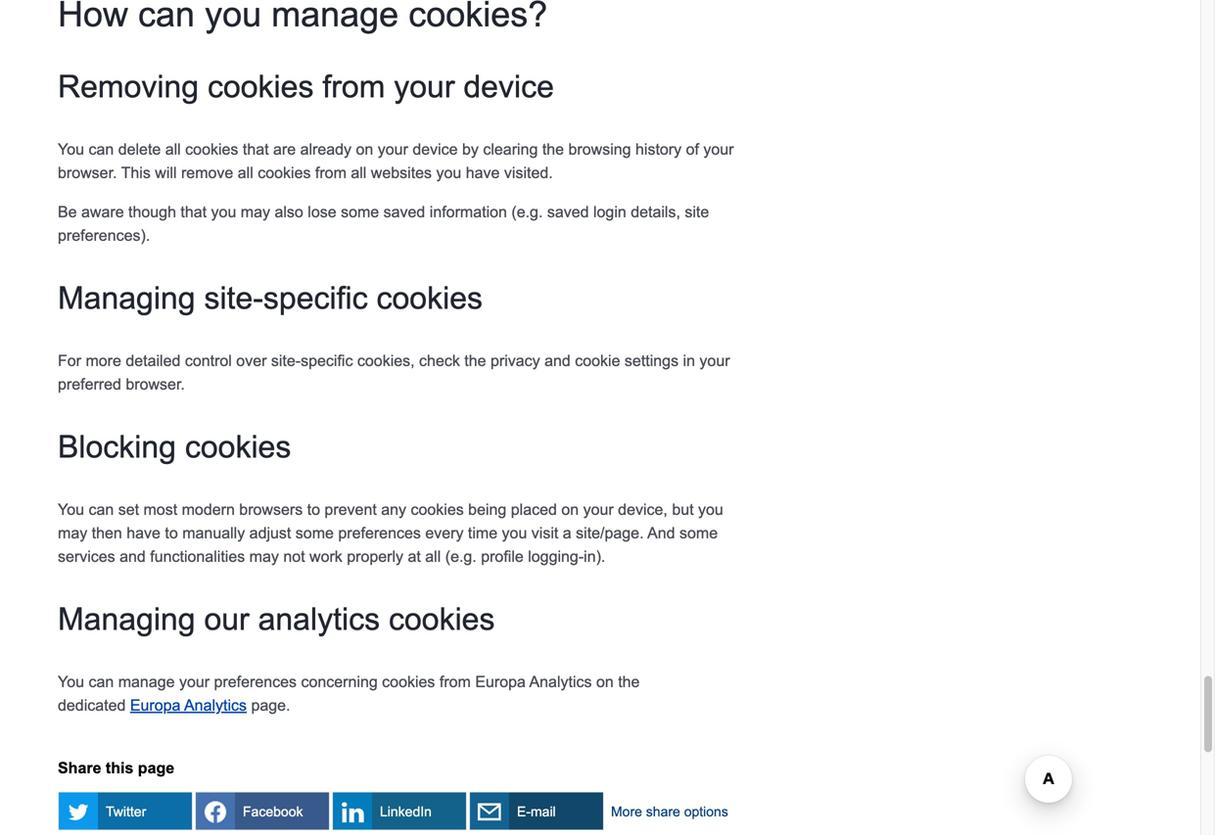 Task type: describe. For each thing, give the bounding box(es) containing it.
site- inside for more detailed control over site-specific cookies, check the privacy and cookie settings in your preferred browser.
[[271, 352, 301, 370]]

concerning
[[301, 673, 378, 691]]

prevent
[[325, 501, 377, 519]]

facebook
[[243, 804, 303, 820]]

(e.g. inside be aware though that you may also lose some saved information (e.g. saved login details, site preferences).
[[511, 203, 543, 221]]

share
[[58, 759, 101, 777]]

remove
[[181, 164, 233, 182]]

your up 'websites'
[[378, 141, 408, 158]]

functionalities
[[150, 548, 245, 566]]

analytics
[[258, 602, 380, 637]]

facebook link
[[195, 792, 330, 831]]

0 vertical spatial site-
[[204, 281, 263, 316]]

removing
[[58, 69, 199, 104]]

have inside the you can set most modern browsers to prevent any cookies being placed on your device, but you may then have to manually adjust some preferences every time you visit a site/page. and some services and functionalities may not work properly at all (e.g. profile logging-in).
[[127, 524, 161, 542]]

are
[[273, 141, 296, 158]]

set
[[118, 501, 139, 519]]

websites
[[371, 164, 432, 182]]

you right the but
[[698, 501, 723, 519]]

be aware though that you may also lose some saved information (e.g. saved login details, site preferences).
[[58, 203, 709, 244]]

e-
[[517, 804, 531, 820]]

all right "remove"
[[238, 164, 253, 182]]

work
[[309, 548, 342, 566]]

that inside be aware though that you may also lose some saved information (e.g. saved login details, site preferences).
[[181, 203, 207, 221]]

more share options
[[611, 804, 728, 820]]

detailed
[[126, 352, 181, 370]]

cookie
[[575, 352, 620, 370]]

managing for managing our analytics cookies
[[58, 602, 195, 637]]

some inside be aware though that you may also lose some saved information (e.g. saved login details, site preferences).
[[341, 203, 379, 221]]

cookies up are
[[208, 69, 314, 104]]

from inside the you can delete all cookies that are already on your device by clearing the browsing history of your browser. this will remove all cookies from all websites you have visited.
[[315, 164, 347, 182]]

the inside you can manage your preferences concerning cookies from europa analytics on the dedicated
[[618, 673, 640, 691]]

login
[[593, 203, 626, 221]]

will
[[155, 164, 177, 182]]

your inside for more detailed control over site-specific cookies, check the privacy and cookie settings in your preferred browser.
[[699, 352, 730, 370]]

1 vertical spatial may
[[58, 524, 87, 542]]

can for browser.
[[89, 141, 114, 158]]

a
[[563, 524, 572, 542]]

placed
[[511, 501, 557, 519]]

properly
[[347, 548, 403, 566]]

your right of in the right of the page
[[703, 141, 734, 158]]

most
[[143, 501, 177, 519]]

you inside the you can delete all cookies that are already on your device by clearing the browsing history of your browser. this will remove all cookies from all websites you have visited.
[[436, 164, 461, 182]]

page
[[138, 759, 174, 777]]

for
[[58, 352, 81, 370]]

twitter
[[106, 804, 146, 820]]

our
[[204, 602, 249, 637]]

your up the you can delete all cookies that are already on your device by clearing the browsing history of your browser. this will remove all cookies from all websites you have visited.
[[394, 69, 455, 104]]

over
[[236, 352, 267, 370]]

though
[[128, 203, 176, 221]]

page.
[[251, 697, 290, 714]]

2 saved from the left
[[547, 203, 589, 221]]

0 horizontal spatial to
[[165, 524, 178, 542]]

visit
[[531, 524, 558, 542]]

on inside the you can set most modern browsers to prevent any cookies being placed on your device, but you may then have to manually adjust some preferences every time you visit a site/page. and some services and functionalities may not work properly at all (e.g. profile logging-in).
[[561, 501, 579, 519]]

dedicated
[[58, 697, 126, 714]]

linkedin link
[[332, 792, 467, 831]]

lose
[[308, 203, 336, 221]]

blocking cookies
[[58, 429, 291, 465]]

on inside the you can delete all cookies that are already on your device by clearing the browsing history of your browser. this will remove all cookies from all websites you have visited.
[[356, 141, 373, 158]]

profile
[[481, 548, 524, 566]]

being
[[468, 501, 507, 519]]

(e.g. inside the you can set most modern browsers to prevent any cookies being placed on your device, but you may then have to manually adjust some preferences every time you visit a site/page. and some services and functionalities may not work properly at all (e.g. profile logging-in).
[[445, 548, 477, 566]]

specific inside for more detailed control over site-specific cookies, check the privacy and cookie settings in your preferred browser.
[[301, 352, 353, 370]]

cookies up "remove"
[[185, 141, 238, 158]]

mail
[[531, 804, 556, 820]]

the inside the you can delete all cookies that are already on your device by clearing the browsing history of your browser. this will remove all cookies from all websites you have visited.
[[542, 141, 564, 158]]

more
[[611, 804, 642, 820]]

and
[[647, 524, 675, 542]]

more share options link
[[606, 793, 741, 830]]

check
[[419, 352, 460, 370]]

already
[[300, 141, 352, 158]]

in).
[[584, 548, 605, 566]]

aware
[[81, 203, 124, 221]]

delete
[[118, 141, 161, 158]]

by
[[462, 141, 479, 158]]

browser. inside the you can delete all cookies that are already on your device by clearing the browsing history of your browser. this will remove all cookies from all websites you have visited.
[[58, 164, 117, 182]]

managing for managing site-specific cookies
[[58, 281, 195, 316]]

europa analytics page.
[[130, 697, 290, 714]]

cookies inside the you can set most modern browsers to prevent any cookies being placed on your device, but you may then have to manually adjust some preferences every time you visit a site/page. and some services and functionalities may not work properly at all (e.g. profile logging-in).
[[411, 501, 464, 519]]

this
[[106, 759, 134, 777]]

manually
[[182, 524, 245, 542]]

on inside you can manage your preferences concerning cookies from europa analytics on the dedicated
[[596, 673, 614, 691]]

can inside you can manage your preferences concerning cookies from europa analytics on the dedicated
[[89, 673, 114, 691]]

time
[[468, 524, 497, 542]]

then
[[92, 524, 122, 542]]

managing our analytics cookies
[[58, 602, 495, 637]]

also
[[275, 203, 303, 221]]

share this page
[[58, 759, 174, 777]]

managing site-specific cookies
[[58, 281, 483, 316]]

share
[[646, 804, 680, 820]]

you can manage your preferences concerning cookies from europa analytics on the dedicated
[[58, 673, 640, 714]]



Task type: locate. For each thing, give the bounding box(es) containing it.
at
[[408, 548, 421, 566]]

you can set most modern browsers to prevent any cookies being placed on your device, but you may then have to manually adjust some preferences every time you visit a site/page. and some services and functionalities may not work properly at all (e.g. profile logging-in).
[[58, 501, 723, 566]]

0 horizontal spatial europa
[[130, 697, 181, 714]]

0 horizontal spatial that
[[181, 203, 207, 221]]

1 horizontal spatial saved
[[547, 203, 589, 221]]

preferences).
[[58, 227, 150, 244]]

not
[[283, 548, 305, 566]]

can inside the you can delete all cookies that are already on your device by clearing the browsing history of your browser. this will remove all cookies from all websites you have visited.
[[89, 141, 114, 158]]

device left by
[[413, 141, 458, 158]]

saved down 'websites'
[[383, 203, 425, 221]]

your inside you can manage your preferences concerning cookies from europa analytics on the dedicated
[[179, 673, 210, 691]]

0 horizontal spatial have
[[127, 524, 161, 542]]

e-mail link
[[469, 792, 604, 831]]

twitter link
[[58, 792, 193, 831]]

1 vertical spatial browser.
[[126, 376, 185, 393]]

0 horizontal spatial site-
[[204, 281, 263, 316]]

privacy
[[491, 352, 540, 370]]

that right though
[[181, 203, 207, 221]]

visited.
[[504, 164, 553, 182]]

site
[[685, 203, 709, 221]]

you up profile
[[502, 524, 527, 542]]

details,
[[631, 203, 680, 221]]

may
[[241, 203, 270, 221], [58, 524, 87, 542], [249, 548, 279, 566]]

e-mail
[[517, 804, 556, 820]]

0 vertical spatial have
[[466, 164, 500, 182]]

preferences up page.
[[214, 673, 297, 691]]

1 horizontal spatial on
[[561, 501, 579, 519]]

you up be
[[58, 141, 84, 158]]

2 vertical spatial can
[[89, 673, 114, 691]]

1 horizontal spatial analytics
[[529, 673, 592, 691]]

europa
[[475, 673, 526, 691], [130, 697, 181, 714]]

cookies inside you can manage your preferences concerning cookies from europa analytics on the dedicated
[[382, 673, 435, 691]]

you for you can manage your preferences concerning cookies from europa analytics on the dedicated
[[58, 673, 84, 691]]

to down most
[[165, 524, 178, 542]]

1 horizontal spatial device
[[463, 69, 554, 104]]

settings
[[625, 352, 679, 370]]

cookies up modern
[[185, 429, 291, 465]]

1 vertical spatial can
[[89, 501, 114, 519]]

manage
[[118, 673, 175, 691]]

0 vertical spatial from
[[322, 69, 385, 104]]

2 vertical spatial on
[[596, 673, 614, 691]]

you inside you can manage your preferences concerning cookies from europa analytics on the dedicated
[[58, 673, 84, 691]]

preferences
[[338, 524, 421, 542], [214, 673, 297, 691]]

preferences up properly at the left
[[338, 524, 421, 542]]

you inside the you can set most modern browsers to prevent any cookies being placed on your device, but you may then have to manually adjust some preferences every time you visit a site/page. and some services and functionalities may not work properly at all (e.g. profile logging-in).
[[58, 501, 84, 519]]

1 vertical spatial that
[[181, 203, 207, 221]]

be
[[58, 203, 77, 221]]

your inside the you can set most modern browsers to prevent any cookies being placed on your device, but you may then have to manually adjust some preferences every time you visit a site/page. and some services and functionalities may not work properly at all (e.g. profile logging-in).
[[583, 501, 614, 519]]

cookies right the concerning
[[382, 673, 435, 691]]

may left also
[[241, 203, 270, 221]]

cookies down are
[[258, 164, 311, 182]]

0 vertical spatial managing
[[58, 281, 195, 316]]

1 vertical spatial from
[[315, 164, 347, 182]]

device inside the you can delete all cookies that are already on your device by clearing the browsing history of your browser. this will remove all cookies from all websites you have visited.
[[413, 141, 458, 158]]

(e.g. down every
[[445, 548, 477, 566]]

0 horizontal spatial device
[[413, 141, 458, 158]]

analytics
[[529, 673, 592, 691], [184, 697, 247, 714]]

device,
[[618, 501, 668, 519]]

can inside the you can set most modern browsers to prevent any cookies being placed on your device, but you may then have to manually adjust some preferences every time you visit a site/page. and some services and functionalities may not work properly at all (e.g. profile logging-in).
[[89, 501, 114, 519]]

your up "site/page."
[[583, 501, 614, 519]]

any
[[381, 501, 406, 519]]

browser. down detailed
[[126, 376, 185, 393]]

blocking
[[58, 429, 176, 465]]

1 vertical spatial preferences
[[214, 673, 297, 691]]

2 horizontal spatial the
[[618, 673, 640, 691]]

0 vertical spatial device
[[463, 69, 554, 104]]

the
[[542, 141, 564, 158], [464, 352, 486, 370], [618, 673, 640, 691]]

0 horizontal spatial browser.
[[58, 164, 117, 182]]

analytics inside you can manage your preferences concerning cookies from europa analytics on the dedicated
[[529, 673, 592, 691]]

more
[[86, 352, 121, 370]]

and inside the you can set most modern browsers to prevent any cookies being placed on your device, but you may then have to manually adjust some preferences every time you visit a site/page. and some services and functionalities may not work properly at all (e.g. profile logging-in).
[[120, 548, 146, 566]]

1 horizontal spatial browser.
[[126, 376, 185, 393]]

europa inside you can manage your preferences concerning cookies from europa analytics on the dedicated
[[475, 673, 526, 691]]

you can delete all cookies that are already on your device by clearing the browsing history of your browser. this will remove all cookies from all websites you have visited.
[[58, 141, 734, 182]]

some up work
[[296, 524, 334, 542]]

0 horizontal spatial preferences
[[214, 673, 297, 691]]

cookies up check
[[376, 281, 483, 316]]

to left prevent
[[307, 501, 320, 519]]

0 vertical spatial browser.
[[58, 164, 117, 182]]

0 vertical spatial and
[[544, 352, 571, 370]]

cookies up every
[[411, 501, 464, 519]]

managing
[[58, 281, 195, 316], [58, 602, 195, 637]]

some down the but
[[680, 524, 718, 542]]

linkedin
[[380, 804, 432, 820]]

information
[[430, 203, 507, 221]]

0 vertical spatial can
[[89, 141, 114, 158]]

1 horizontal spatial have
[[466, 164, 500, 182]]

your right in
[[699, 352, 730, 370]]

you inside be aware though that you may also lose some saved information (e.g. saved login details, site preferences).
[[211, 203, 236, 221]]

logging-
[[528, 548, 584, 566]]

managing up manage
[[58, 602, 195, 637]]

this
[[121, 164, 151, 182]]

1 vertical spatial analytics
[[184, 697, 247, 714]]

you for you can set most modern browsers to prevent any cookies being placed on your device, but you may then have to manually adjust some preferences every time you visit a site/page. and some services and functionalities may not work properly at all (e.g. profile logging-in).
[[58, 501, 84, 519]]

1 horizontal spatial the
[[542, 141, 564, 158]]

cookies,
[[357, 352, 415, 370]]

2 managing from the top
[[58, 602, 195, 637]]

browsers
[[239, 501, 303, 519]]

2 vertical spatial may
[[249, 548, 279, 566]]

and left the cookie
[[544, 352, 571, 370]]

you down "remove"
[[211, 203, 236, 221]]

all
[[165, 141, 181, 158], [238, 164, 253, 182], [351, 164, 367, 182], [425, 548, 441, 566]]

1 you from the top
[[58, 141, 84, 158]]

2 can from the top
[[89, 501, 114, 519]]

have down by
[[466, 164, 500, 182]]

options
[[684, 804, 728, 820]]

browser.
[[58, 164, 117, 182], [126, 376, 185, 393]]

1 vertical spatial (e.g.
[[445, 548, 477, 566]]

removing cookies from your device
[[58, 69, 554, 104]]

(e.g. down visited.
[[511, 203, 543, 221]]

1 vertical spatial managing
[[58, 602, 195, 637]]

1 horizontal spatial to
[[307, 501, 320, 519]]

you inside the you can delete all cookies that are already on your device by clearing the browsing history of your browser. this will remove all cookies from all websites you have visited.
[[58, 141, 84, 158]]

0 horizontal spatial (e.g.
[[445, 548, 477, 566]]

that
[[243, 141, 269, 158], [181, 203, 207, 221]]

2 vertical spatial the
[[618, 673, 640, 691]]

1 vertical spatial on
[[561, 501, 579, 519]]

you up services at the bottom of the page
[[58, 501, 84, 519]]

cookies down at
[[389, 602, 495, 637]]

1 vertical spatial to
[[165, 524, 178, 542]]

on
[[356, 141, 373, 158], [561, 501, 579, 519], [596, 673, 614, 691]]

may down the 'adjust'
[[249, 548, 279, 566]]

0 vertical spatial preferences
[[338, 524, 421, 542]]

browser. up aware at top
[[58, 164, 117, 182]]

saved left login
[[547, 203, 589, 221]]

site- up over
[[204, 281, 263, 316]]

0 horizontal spatial on
[[356, 141, 373, 158]]

may up services at the bottom of the page
[[58, 524, 87, 542]]

you for you can delete all cookies that are already on your device by clearing the browsing history of your browser. this will remove all cookies from all websites you have visited.
[[58, 141, 84, 158]]

may inside be aware though that you may also lose some saved information (e.g. saved login details, site preferences).
[[241, 203, 270, 221]]

have inside the you can delete all cookies that are already on your device by clearing the browsing history of your browser. this will remove all cookies from all websites you have visited.
[[466, 164, 500, 182]]

and down 'then'
[[120, 548, 146, 566]]

1 vertical spatial specific
[[301, 352, 353, 370]]

device
[[463, 69, 554, 104], [413, 141, 458, 158]]

you up information
[[436, 164, 461, 182]]

managing down preferences).
[[58, 281, 195, 316]]

all down already
[[351, 164, 367, 182]]

and
[[544, 352, 571, 370], [120, 548, 146, 566]]

1 vertical spatial you
[[58, 501, 84, 519]]

preferences inside you can manage your preferences concerning cookies from europa analytics on the dedicated
[[214, 673, 297, 691]]

all inside the you can set most modern browsers to prevent any cookies being placed on your device, but you may then have to manually adjust some preferences every time you visit a site/page. and some services and functionalities may not work properly at all (e.g. profile logging-in).
[[425, 548, 441, 566]]

(e.g.
[[511, 203, 543, 221], [445, 548, 477, 566]]

device up clearing
[[463, 69, 554, 104]]

of
[[686, 141, 699, 158]]

can left delete
[[89, 141, 114, 158]]

adjust
[[249, 524, 291, 542]]

1 can from the top
[[89, 141, 114, 158]]

that inside the you can delete all cookies that are already on your device by clearing the browsing history of your browser. this will remove all cookies from all websites you have visited.
[[243, 141, 269, 158]]

every
[[425, 524, 464, 542]]

clearing
[[483, 141, 538, 158]]

control
[[185, 352, 232, 370]]

have down set
[[127, 524, 161, 542]]

0 vertical spatial europa
[[475, 673, 526, 691]]

0 vertical spatial to
[[307, 501, 320, 519]]

0 vertical spatial that
[[243, 141, 269, 158]]

0 horizontal spatial saved
[[383, 203, 425, 221]]

all up will
[[165, 141, 181, 158]]

1 horizontal spatial and
[[544, 352, 571, 370]]

your up europa analytics link
[[179, 673, 210, 691]]

services
[[58, 548, 115, 566]]

saved
[[383, 203, 425, 221], [547, 203, 589, 221]]

can for then
[[89, 501, 114, 519]]

specific
[[263, 281, 368, 316], [301, 352, 353, 370]]

but
[[672, 501, 694, 519]]

1 horizontal spatial some
[[341, 203, 379, 221]]

1 vertical spatial device
[[413, 141, 458, 158]]

1 managing from the top
[[58, 281, 195, 316]]

all right at
[[425, 548, 441, 566]]

can up dedicated
[[89, 673, 114, 691]]

3 you from the top
[[58, 673, 84, 691]]

and inside for more detailed control over site-specific cookies, check the privacy and cookie settings in your preferred browser.
[[544, 352, 571, 370]]

0 horizontal spatial some
[[296, 524, 334, 542]]

2 vertical spatial from
[[440, 673, 471, 691]]

preferences inside the you can set most modern browsers to prevent any cookies being placed on your device, but you may then have to manually adjust some preferences every time you visit a site/page. and some services and functionalities may not work properly at all (e.g. profile logging-in).
[[338, 524, 421, 542]]

0 horizontal spatial the
[[464, 352, 486, 370]]

history
[[635, 141, 682, 158]]

preferred
[[58, 376, 121, 393]]

1 vertical spatial europa
[[130, 697, 181, 714]]

0 vertical spatial the
[[542, 141, 564, 158]]

some
[[341, 203, 379, 221], [296, 524, 334, 542], [680, 524, 718, 542]]

1 horizontal spatial (e.g.
[[511, 203, 543, 221]]

specific down lose
[[263, 281, 368, 316]]

2 horizontal spatial some
[[680, 524, 718, 542]]

specific left cookies,
[[301, 352, 353, 370]]

1 horizontal spatial europa
[[475, 673, 526, 691]]

from inside you can manage your preferences concerning cookies from europa analytics on the dedicated
[[440, 673, 471, 691]]

the inside for more detailed control over site-specific cookies, check the privacy and cookie settings in your preferred browser.
[[464, 352, 486, 370]]

1 horizontal spatial site-
[[271, 352, 301, 370]]

some right lose
[[341, 203, 379, 221]]

2 vertical spatial you
[[58, 673, 84, 691]]

1 vertical spatial the
[[464, 352, 486, 370]]

1 vertical spatial and
[[120, 548, 146, 566]]

europa analytics link
[[130, 697, 247, 714]]

2 horizontal spatial on
[[596, 673, 614, 691]]

0 vertical spatial may
[[241, 203, 270, 221]]

0 vertical spatial analytics
[[529, 673, 592, 691]]

1 vertical spatial site-
[[271, 352, 301, 370]]

can up 'then'
[[89, 501, 114, 519]]

1 horizontal spatial that
[[243, 141, 269, 158]]

1 vertical spatial have
[[127, 524, 161, 542]]

that left are
[[243, 141, 269, 158]]

0 vertical spatial specific
[[263, 281, 368, 316]]

in
[[683, 352, 695, 370]]

1 horizontal spatial preferences
[[338, 524, 421, 542]]

modern
[[182, 501, 235, 519]]

browser. inside for more detailed control over site-specific cookies, check the privacy and cookie settings in your preferred browser.
[[126, 376, 185, 393]]

site- right over
[[271, 352, 301, 370]]

3 can from the top
[[89, 673, 114, 691]]

browsing
[[568, 141, 631, 158]]

can
[[89, 141, 114, 158], [89, 501, 114, 519], [89, 673, 114, 691]]

0 vertical spatial you
[[58, 141, 84, 158]]

1 saved from the left
[[383, 203, 425, 221]]

0 horizontal spatial and
[[120, 548, 146, 566]]

site/page.
[[576, 524, 644, 542]]

you up dedicated
[[58, 673, 84, 691]]

0 vertical spatial on
[[356, 141, 373, 158]]

for more detailed control over site-specific cookies, check the privacy and cookie settings in your preferred browser.
[[58, 352, 730, 393]]

0 vertical spatial (e.g.
[[511, 203, 543, 221]]

to
[[307, 501, 320, 519], [165, 524, 178, 542]]

2 you from the top
[[58, 501, 84, 519]]

0 horizontal spatial analytics
[[184, 697, 247, 714]]



Task type: vqa. For each thing, say whether or not it's contained in the screenshot.
the right (e.g.
yes



